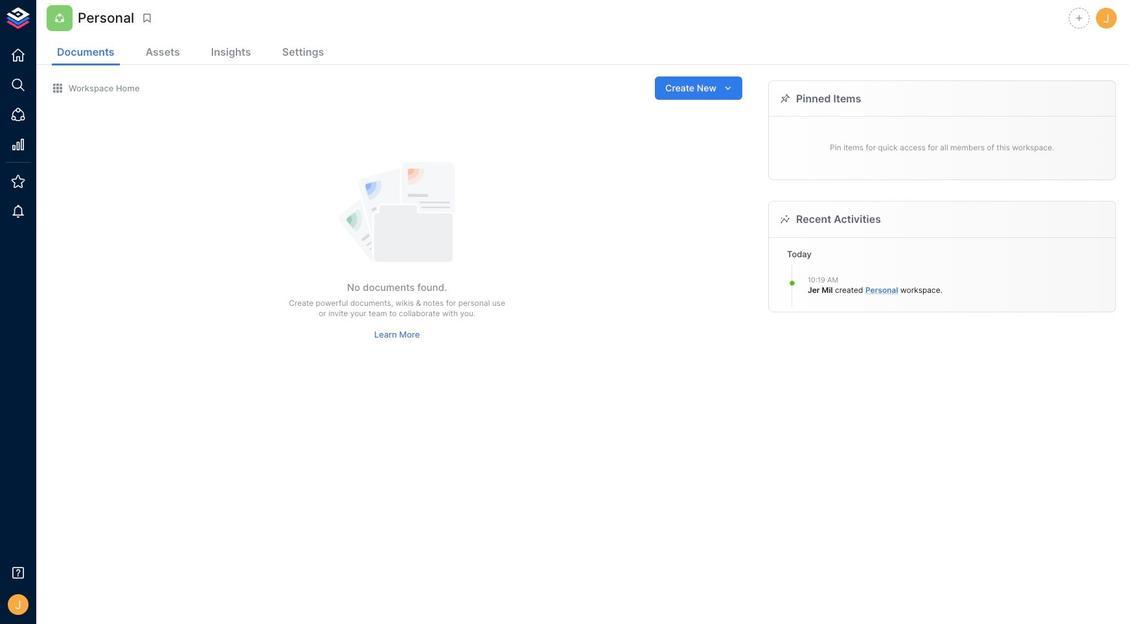 Task type: locate. For each thing, give the bounding box(es) containing it.
bookmark image
[[141, 12, 153, 24]]



